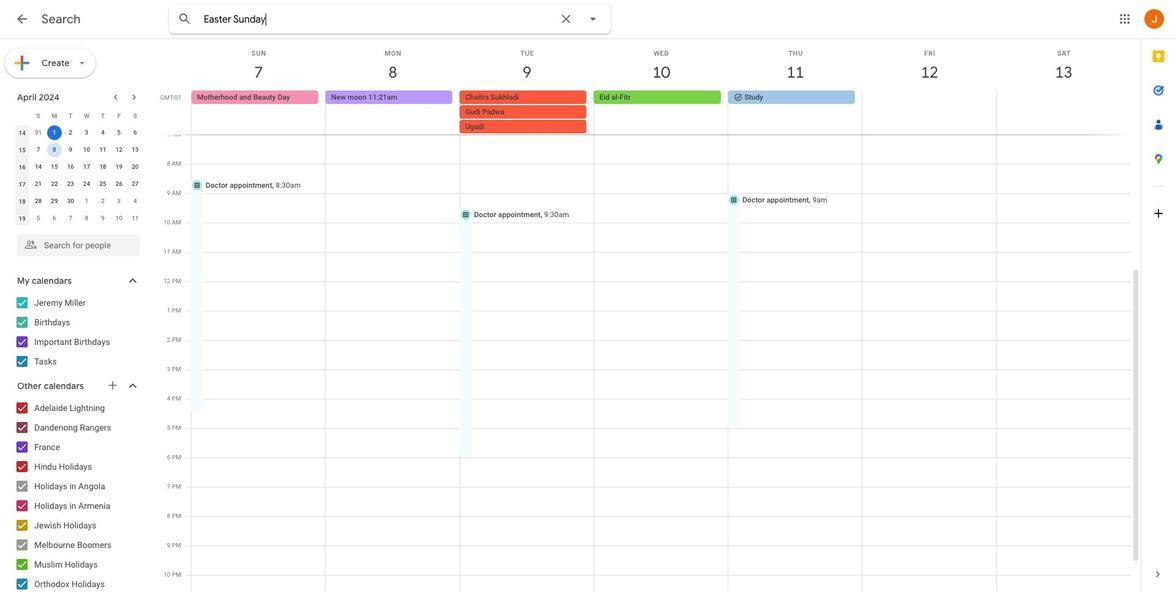 Task type: vqa. For each thing, say whether or not it's contained in the screenshot.
search options image
yes



Task type: locate. For each thing, give the bounding box(es) containing it.
5 element
[[112, 125, 126, 140]]

add other calendars image
[[106, 379, 119, 392]]

17 element
[[79, 160, 94, 174]]

may 3 element
[[112, 194, 126, 209]]

22 element
[[47, 177, 62, 192]]

10 element
[[79, 143, 94, 157]]

tab list
[[1141, 39, 1175, 558]]

Search for people text field
[[24, 234, 132, 256]]

row
[[186, 91, 1141, 135], [14, 107, 143, 124], [14, 124, 143, 141], [14, 141, 143, 159], [14, 159, 143, 176], [14, 176, 143, 193], [14, 193, 143, 210], [14, 210, 143, 227]]

21 element
[[31, 177, 46, 192]]

column header
[[14, 107, 30, 124]]

may 2 element
[[96, 194, 110, 209]]

27 element
[[128, 177, 142, 192]]

Search text field
[[204, 13, 551, 26]]

may 8 element
[[79, 211, 94, 226]]

None search field
[[169, 4, 611, 34], [0, 230, 152, 256], [169, 4, 611, 34]]

25 element
[[96, 177, 110, 192]]

grid
[[157, 39, 1141, 592]]

cell
[[460, 91, 594, 135], [862, 91, 996, 135], [996, 91, 1130, 135], [46, 124, 63, 141], [46, 141, 63, 159]]

9 element
[[63, 143, 78, 157]]

may 11 element
[[128, 211, 142, 226]]

row group
[[14, 124, 143, 227]]

26 element
[[112, 177, 126, 192]]

clear search image
[[554, 7, 578, 31]]

may 7 element
[[63, 211, 78, 226]]

1, today element
[[47, 125, 62, 140]]

search options image
[[581, 7, 605, 31]]

14 element
[[31, 160, 46, 174]]

4 element
[[96, 125, 110, 140]]

18 element
[[96, 160, 110, 174]]

7 element
[[31, 143, 46, 157]]

go back image
[[15, 12, 29, 26]]

6 element
[[128, 125, 142, 140]]

heading
[[42, 12, 81, 27]]

11 element
[[96, 143, 110, 157]]

2 element
[[63, 125, 78, 140]]



Task type: describe. For each thing, give the bounding box(es) containing it.
may 4 element
[[128, 194, 142, 209]]

12 element
[[112, 143, 126, 157]]

may 10 element
[[112, 211, 126, 226]]

may 1 element
[[79, 194, 94, 209]]

search image
[[173, 7, 197, 31]]

3 element
[[79, 125, 94, 140]]

may 5 element
[[31, 211, 46, 226]]

8 element
[[47, 143, 62, 157]]

24 element
[[79, 177, 94, 192]]

march 31 element
[[31, 125, 46, 140]]

16 element
[[63, 160, 78, 174]]

row group inside april 2024 grid
[[14, 124, 143, 227]]

may 6 element
[[47, 211, 62, 226]]

april 2024 grid
[[12, 107, 143, 227]]

my calendars list
[[2, 293, 152, 371]]

29 element
[[47, 194, 62, 209]]

15 element
[[47, 160, 62, 174]]

28 element
[[31, 194, 46, 209]]

30 element
[[63, 194, 78, 209]]

20 element
[[128, 160, 142, 174]]

column header inside april 2024 grid
[[14, 107, 30, 124]]

may 9 element
[[96, 211, 110, 226]]

none search field search for people
[[0, 230, 152, 256]]

19 element
[[112, 160, 126, 174]]

23 element
[[63, 177, 78, 192]]

other calendars list
[[2, 398, 152, 592]]

13 element
[[128, 143, 142, 157]]



